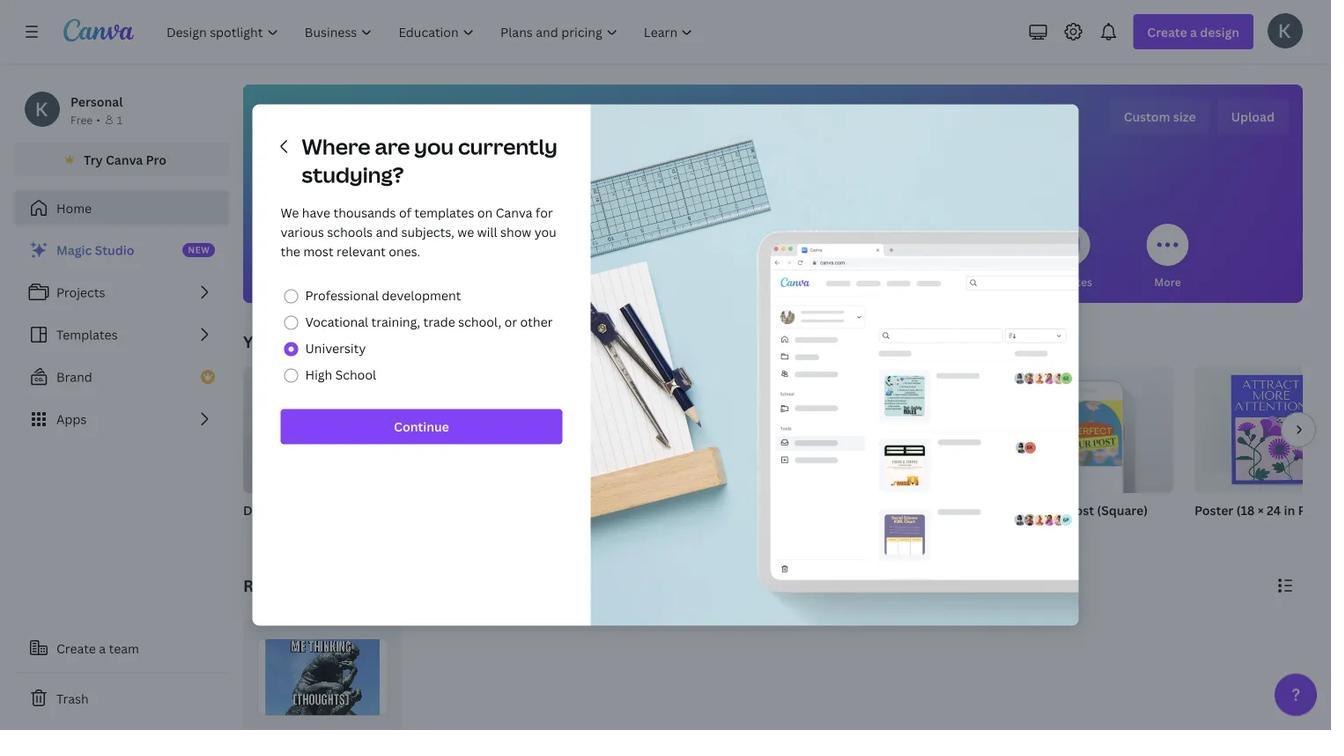 Task type: vqa. For each thing, say whether or not it's contained in the screenshot.
Magic Studio
yes



Task type: locate. For each thing, give the bounding box(es) containing it.
social
[[741, 275, 772, 289]]

templates link
[[14, 317, 229, 353]]

list
[[14, 233, 229, 437]]

group for presentation (16:9)
[[624, 367, 793, 494]]

print
[[934, 275, 959, 289]]

1 vertical spatial canva
[[496, 204, 533, 221]]

studying?
[[302, 160, 404, 189]]

instagram post (square) group
[[1005, 367, 1174, 541]]

magic studio
[[56, 242, 134, 259]]

magic
[[56, 242, 92, 259]]

5 group from the left
[[1005, 367, 1174, 494]]

you left the "design" in the right top of the page
[[712, 105, 765, 143]]

vocational
[[305, 314, 369, 331]]

you right for
[[379, 275, 398, 289]]

print products button
[[934, 212, 1008, 303]]

the
[[281, 243, 301, 260]]

top level navigation element
[[155, 14, 708, 49]]

where are you currently studying?
[[302, 132, 558, 189]]

most
[[304, 243, 334, 260]]

try...
[[386, 331, 421, 353]]

high
[[305, 367, 332, 383]]

try canva pro button
[[14, 143, 229, 176]]

presentation (16:9) group
[[624, 367, 793, 541]]

list containing magic studio
[[14, 233, 229, 437]]

have
[[302, 204, 331, 221]]

thousands
[[334, 204, 396, 221]]

projects
[[56, 284, 105, 301]]

you down for on the top left
[[535, 224, 557, 241]]

canva up "show"
[[496, 204, 533, 221]]

group
[[243, 367, 412, 494], [434, 367, 603, 494], [624, 367, 793, 494], [814, 367, 984, 494], [1005, 367, 1174, 494], [1195, 367, 1332, 494]]

or
[[505, 314, 517, 331]]

you
[[243, 331, 272, 353]]

option group containing professional development
[[281, 282, 563, 388]]

development
[[382, 287, 461, 304]]

will
[[662, 105, 707, 143], [477, 224, 498, 241]]

0 vertical spatial will
[[662, 105, 707, 143]]

6 group from the left
[[1195, 367, 1332, 494]]

professional
[[305, 287, 379, 304]]

presentation (16:9)
[[624, 502, 738, 519]]

0 horizontal spatial will
[[477, 224, 498, 241]]

print products
[[934, 275, 1008, 289]]

None search field
[[509, 164, 1038, 199]]

various
[[281, 224, 324, 241]]

pro
[[146, 151, 167, 168]]

vocational training, trade school, or other
[[305, 314, 553, 331]]

will down on
[[477, 224, 498, 241]]

might
[[276, 331, 321, 353]]

videos button
[[851, 212, 893, 303]]

subjects,
[[401, 224, 455, 241]]

create
[[56, 640, 96, 657]]

×
[[1258, 502, 1264, 519]]

free
[[71, 112, 93, 127]]

trash link
[[14, 681, 229, 717]]

1 vertical spatial will
[[477, 224, 498, 241]]

more button
[[1147, 212, 1189, 303]]

canva inside the we have thousands of templates on canva for various schools and subjects, we will show you the most relevant ones.
[[496, 204, 533, 221]]

1
[[117, 112, 123, 127]]

you inside button
[[379, 275, 398, 289]]

group for doc
[[243, 367, 412, 494]]

1 horizontal spatial will
[[662, 105, 707, 143]]

whiteboards
[[543, 275, 609, 289]]

studio
[[95, 242, 134, 259]]

websites button
[[1046, 212, 1093, 303]]

relevant
[[337, 243, 386, 260]]

1 horizontal spatial canva
[[496, 204, 533, 221]]

(square)
[[1098, 502, 1148, 519]]

we have thousands of templates on canva for various schools and subjects, we will show you the most relevant ones.
[[281, 204, 557, 260]]

and
[[376, 224, 398, 241]]

you inside the we have thousands of templates on canva for various schools and subjects, we will show you the most relevant ones.
[[535, 224, 557, 241]]

group for poster (18 × 24 in portra
[[1195, 367, 1332, 494]]

recent designs
[[243, 575, 360, 597]]

poster (18 × 24 in portrait) group
[[1195, 367, 1332, 541]]

presentations button
[[639, 212, 710, 303]]

video group
[[814, 367, 984, 541]]

canva inside try canva pro button
[[106, 151, 143, 168]]

you right are
[[414, 132, 454, 161]]

1 group from the left
[[243, 367, 412, 494]]

training,
[[372, 314, 420, 331]]

24
[[1267, 502, 1282, 519]]

what
[[581, 105, 656, 143]]

videos
[[855, 275, 890, 289]]

will right what
[[662, 105, 707, 143]]

0 horizontal spatial canva
[[106, 151, 143, 168]]

other
[[520, 314, 553, 331]]

home
[[56, 200, 92, 216]]

canva right try on the top
[[106, 151, 143, 168]]

free •
[[71, 112, 100, 127]]

option group
[[281, 282, 563, 388]]

on
[[478, 204, 493, 221]]

you
[[712, 105, 765, 143], [414, 132, 454, 161], [535, 224, 557, 241], [379, 275, 398, 289]]

designs
[[301, 575, 360, 597]]

home link
[[14, 190, 229, 226]]

3 group from the left
[[624, 367, 793, 494]]

to
[[366, 331, 383, 353]]

schools
[[327, 224, 373, 241]]

0 vertical spatial canva
[[106, 151, 143, 168]]

instagram
[[1005, 502, 1065, 519]]

2 group from the left
[[434, 367, 603, 494]]



Task type: describe. For each thing, give the bounding box(es) containing it.
will inside the we have thousands of templates on canva for various schools and subjects, we will show you the most relevant ones.
[[477, 224, 498, 241]]

personal
[[71, 93, 123, 110]]

team
[[109, 640, 139, 657]]

apps
[[56, 411, 87, 428]]

media
[[774, 275, 806, 289]]

presentations
[[639, 275, 710, 289]]

today?
[[867, 105, 966, 143]]

try
[[84, 151, 103, 168]]

presentation
[[624, 502, 701, 519]]

show
[[501, 224, 532, 241]]

(16:9)
[[704, 502, 738, 519]]

for you
[[359, 275, 398, 289]]

currently
[[458, 132, 558, 161]]

group for instagram post (square)
[[1005, 367, 1174, 494]]

you inside where are you currently studying?
[[414, 132, 454, 161]]

apps link
[[14, 402, 229, 437]]

in
[[1285, 502, 1296, 519]]

we
[[281, 204, 299, 221]]

want
[[324, 331, 362, 353]]

new
[[188, 244, 210, 256]]

brand
[[56, 369, 92, 386]]

whiteboards button
[[543, 212, 609, 303]]

4 group from the left
[[814, 367, 984, 494]]

trash
[[56, 691, 89, 707]]

projects link
[[14, 275, 229, 310]]

try canva pro
[[84, 151, 167, 168]]

templates
[[56, 327, 118, 343]]

ones.
[[389, 243, 421, 260]]

university
[[305, 340, 366, 357]]

where
[[302, 132, 371, 161]]

are
[[375, 132, 410, 161]]

social media button
[[741, 212, 806, 303]]

what will you design today?
[[581, 105, 966, 143]]

instagram post (square)
[[1005, 502, 1148, 519]]

create a team button
[[14, 631, 229, 666]]

create a team
[[56, 640, 139, 657]]

(18
[[1237, 502, 1255, 519]]

for
[[359, 275, 376, 289]]

more
[[1155, 275, 1182, 289]]

we
[[458, 224, 474, 241]]

websites
[[1046, 275, 1093, 289]]

products
[[961, 275, 1008, 289]]

school
[[335, 367, 376, 383]]

continue button
[[281, 409, 563, 445]]

post
[[1068, 502, 1095, 519]]

for you button
[[357, 212, 400, 303]]

for
[[536, 204, 553, 221]]

recent
[[243, 575, 298, 597]]

portra
[[1299, 502, 1332, 519]]

templates
[[415, 204, 475, 221]]

•
[[96, 112, 100, 127]]

a
[[99, 640, 106, 657]]

brand link
[[14, 360, 229, 395]]

design
[[771, 105, 861, 143]]

of
[[399, 204, 412, 221]]

school,
[[458, 314, 502, 331]]

you might want to try...
[[243, 331, 421, 353]]

social media
[[741, 275, 806, 289]]

doc group
[[243, 367, 412, 541]]

poster (18 × 24 in portra
[[1195, 502, 1332, 519]]

whiteboard group
[[434, 367, 603, 541]]

high school
[[305, 367, 376, 383]]

poster
[[1195, 502, 1234, 519]]

doc
[[243, 502, 267, 519]]

trade
[[423, 314, 455, 331]]



